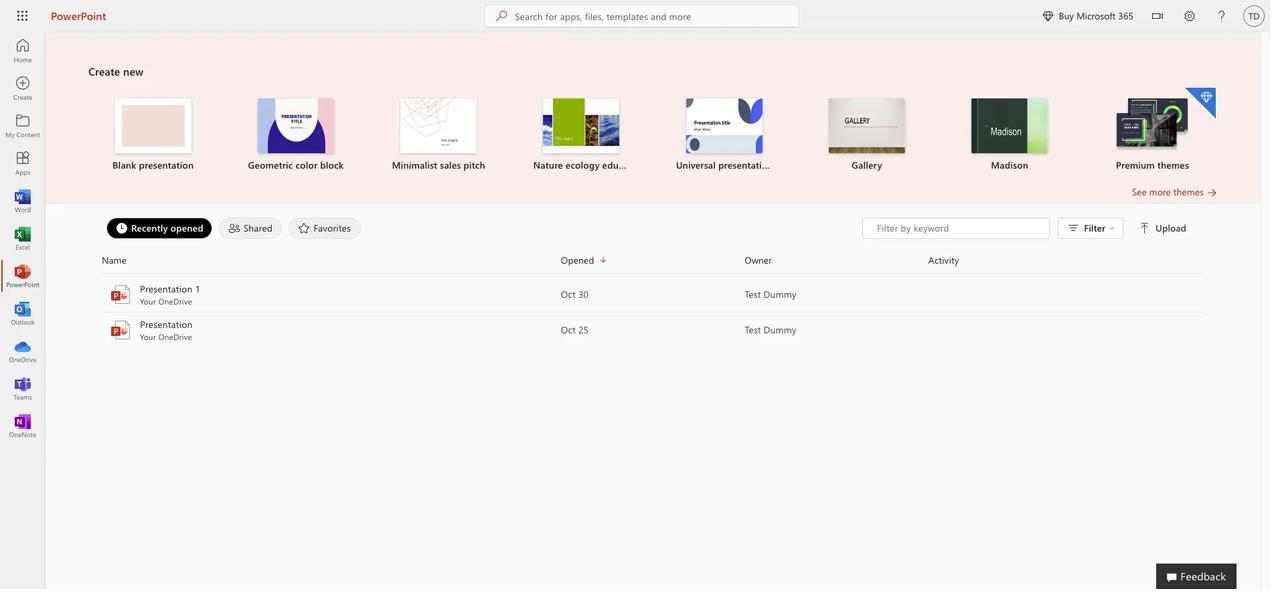 Task type: describe. For each thing, give the bounding box(es) containing it.
minimalist sales pitch element
[[375, 98, 502, 172]]

dummy for 25
[[764, 323, 797, 336]]

test for oct 30
[[745, 288, 761, 301]]

none search field inside powerpoint banner
[[485, 5, 799, 27]]

presentation for your
[[140, 318, 193, 331]]

presentation for 1
[[140, 283, 193, 295]]

see more themes
[[1132, 185, 1204, 198]]

madison image
[[972, 98, 1048, 153]]

create image
[[16, 82, 29, 95]]

minimalist
[[392, 159, 437, 171]]

see more themes button
[[1132, 185, 1217, 199]]

outlook image
[[16, 307, 29, 320]]

powerpoint
[[51, 9, 106, 23]]

recently
[[131, 221, 168, 234]]

30
[[578, 288, 589, 301]]

 buy microsoft 365
[[1043, 9, 1133, 22]]

more
[[1149, 185, 1171, 198]]

name button
[[102, 252, 561, 268]]

your inside the presentation your onedrive
[[140, 331, 156, 342]]

feedback button
[[1156, 564, 1237, 589]]

excel image
[[16, 232, 29, 245]]

opened button
[[561, 252, 745, 268]]

tab list inside create new 'main content'
[[103, 218, 862, 239]]

 button
[[1142, 0, 1174, 35]]

geometric
[[248, 159, 293, 171]]

pitch
[[464, 159, 485, 171]]

universal presentation element
[[661, 98, 788, 172]]

geometric color block element
[[232, 98, 359, 172]]

gallery image
[[829, 98, 905, 153]]

feedback
[[1181, 569, 1226, 583]]

themes inside button
[[1173, 185, 1204, 198]]

universal presentation image
[[686, 98, 762, 153]]

oct for oct 25
[[561, 323, 576, 336]]

nature ecology education photo presentation element
[[518, 98, 645, 172]]

buy
[[1059, 9, 1074, 22]]

owner
[[745, 253, 772, 266]]

owner button
[[745, 252, 928, 268]]

my content image
[[16, 119, 29, 133]]

oct 25
[[561, 323, 589, 336]]

apps image
[[16, 157, 29, 170]]

opened
[[561, 253, 594, 266]]

Filter by keyword text field
[[876, 222, 1043, 235]]


[[1109, 226, 1115, 231]]

powerpoint image for presentation 1
[[110, 284, 131, 305]]

td
[[1248, 11, 1260, 21]]

madison
[[991, 159, 1028, 171]]

premium themes element
[[1089, 88, 1216, 172]]

onenote image
[[16, 419, 29, 433]]

test dummy for oct 25
[[745, 323, 797, 336]]

block
[[320, 159, 344, 171]]

premium themes image
[[1114, 98, 1191, 152]]


[[1140, 223, 1150, 234]]

onedrive image
[[16, 344, 29, 358]]

Search box. Suggestions appear as you type. search field
[[515, 5, 799, 27]]

teams image
[[16, 382, 29, 395]]

0 vertical spatial themes
[[1157, 159, 1189, 171]]

favorites
[[314, 221, 351, 234]]

blank presentation
[[113, 159, 194, 171]]

create new
[[88, 64, 143, 78]]



Task type: locate. For each thing, give the bounding box(es) containing it.
tab list
[[103, 218, 862, 239]]


[[1152, 11, 1163, 21]]

1 your from the top
[[140, 296, 156, 307]]

blank
[[113, 159, 136, 171]]

recently opened tab
[[103, 218, 215, 239]]

0 vertical spatial presentation
[[140, 283, 193, 295]]

0 horizontal spatial presentation
[[139, 159, 194, 171]]

name presentation 1 cell
[[102, 283, 561, 307]]

1 presentation from the top
[[140, 283, 193, 295]]

opened
[[171, 221, 203, 234]]

dummy for 30
[[764, 288, 797, 301]]

displaying 2 out of 6 files. status
[[862, 218, 1189, 239]]

color
[[296, 159, 318, 171]]

see
[[1132, 185, 1147, 198]]

themes right more
[[1173, 185, 1204, 198]]

2 presentation from the left
[[718, 159, 773, 171]]

oct left '30'
[[561, 288, 576, 301]]

presentation 1 your onedrive
[[140, 283, 200, 307]]

blank presentation element
[[90, 98, 216, 172]]

list containing blank presentation
[[88, 86, 1217, 185]]

0 vertical spatial your
[[140, 296, 156, 307]]

test dummy for oct 30
[[745, 288, 797, 301]]

2 presentation from the top
[[140, 318, 193, 331]]

create new main content
[[46, 32, 1260, 348]]

powerpoint image inside name presentation 1 cell
[[110, 284, 131, 305]]

presentation down presentation 1 your onedrive
[[140, 318, 193, 331]]

365
[[1118, 9, 1133, 22]]

nature ecology education photo presentation image
[[543, 98, 620, 153]]

1 horizontal spatial presentation
[[718, 159, 773, 171]]

shared tab
[[215, 218, 286, 239]]

activity, column 4 of 4 column header
[[928, 252, 1204, 268]]

minimalist sales pitch
[[392, 159, 485, 171]]

word image
[[16, 194, 29, 208]]

powerpoint image left the presentation your onedrive
[[110, 319, 131, 341]]

2 oct from the top
[[561, 323, 576, 336]]

presentation right 'blank'
[[139, 159, 194, 171]]

0 vertical spatial oct
[[561, 288, 576, 301]]

microsoft
[[1077, 9, 1116, 22]]

name presentation cell
[[102, 318, 561, 342]]

gallery element
[[804, 98, 930, 172]]

1 vertical spatial your
[[140, 331, 156, 342]]

minimalist sales pitch image
[[400, 98, 477, 153]]

your up the presentation your onedrive
[[140, 296, 156, 307]]

geometric color block
[[248, 159, 344, 171]]

filter 
[[1084, 222, 1115, 234]]

list inside create new 'main content'
[[88, 86, 1217, 185]]

oct for oct 30
[[561, 288, 576, 301]]

list
[[88, 86, 1217, 185]]

filter
[[1084, 222, 1105, 234]]

1 onedrive from the top
[[158, 296, 192, 307]]

presentation inside universal presentation element
[[718, 159, 773, 171]]

onedrive up the presentation your onedrive
[[158, 296, 192, 307]]

1 oct from the top
[[561, 288, 576, 301]]

themes
[[1157, 159, 1189, 171], [1173, 185, 1204, 198]]

1 vertical spatial dummy
[[764, 323, 797, 336]]

powerpoint image for presentation
[[110, 319, 131, 341]]

onedrive down presentation 1 your onedrive
[[158, 331, 192, 342]]

2 your from the top
[[140, 331, 156, 342]]

0 vertical spatial test
[[745, 288, 761, 301]]

recently opened element
[[106, 218, 212, 239]]

premium themes
[[1116, 159, 1189, 171]]

1
[[195, 283, 200, 295]]

shared
[[244, 221, 273, 234]]

oct left 25 in the bottom left of the page
[[561, 323, 576, 336]]

1 vertical spatial presentation
[[140, 318, 193, 331]]

powerpoint image down name
[[110, 284, 131, 305]]

universal presentation
[[676, 159, 773, 171]]

home image
[[16, 44, 29, 58]]

None search field
[[485, 5, 799, 27]]

 upload
[[1140, 222, 1186, 234]]

your inside presentation 1 your onedrive
[[140, 296, 156, 307]]

test for oct 25
[[745, 323, 761, 336]]

presentation inside presentation 1 your onedrive
[[140, 283, 193, 295]]

presentation inside blank presentation element
[[139, 159, 194, 171]]

new
[[123, 64, 143, 78]]

favorites tab
[[286, 218, 364, 239]]

0 vertical spatial powerpoint image
[[16, 269, 29, 283]]

oct 30
[[561, 288, 589, 301]]

presentation for blank presentation
[[139, 159, 194, 171]]

activity
[[928, 253, 959, 266]]

1 test dummy from the top
[[745, 288, 797, 301]]

presentation for universal presentation
[[718, 159, 773, 171]]

row inside create new 'main content'
[[102, 252, 1204, 274]]

2 vertical spatial powerpoint image
[[110, 319, 131, 341]]

2 test dummy from the top
[[745, 323, 797, 336]]

themes up see more themes button
[[1157, 159, 1189, 171]]

shared element
[[219, 218, 282, 239]]

powerpoint banner
[[0, 0, 1270, 35]]

create
[[88, 64, 120, 78]]

universal
[[676, 159, 716, 171]]

favorites element
[[289, 218, 361, 239]]

powerpoint image up outlook icon
[[16, 269, 29, 283]]

your
[[140, 296, 156, 307], [140, 331, 156, 342]]

onedrive
[[158, 296, 192, 307], [158, 331, 192, 342]]

1 vertical spatial themes
[[1173, 185, 1204, 198]]

td button
[[1238, 0, 1270, 32]]

premium templates diamond image
[[1185, 88, 1216, 119]]

2 dummy from the top
[[764, 323, 797, 336]]

presentation down "universal presentation" image in the top of the page
[[718, 159, 773, 171]]

1 vertical spatial oct
[[561, 323, 576, 336]]

powerpoint image inside name presentation cell
[[110, 319, 131, 341]]

presentation left 1
[[140, 283, 193, 295]]

2 onedrive from the top
[[158, 331, 192, 342]]

geometric color block image
[[258, 98, 334, 153]]

test dummy
[[745, 288, 797, 301], [745, 323, 797, 336]]

onedrive inside presentation 1 your onedrive
[[158, 296, 192, 307]]

recently opened
[[131, 221, 203, 234]]

upload
[[1156, 222, 1186, 234]]

tab list containing recently opened
[[103, 218, 862, 239]]

1 presentation from the left
[[139, 159, 194, 171]]

navigation
[[0, 32, 46, 445]]

premium
[[1116, 159, 1155, 171]]

0 vertical spatial dummy
[[764, 288, 797, 301]]

dummy
[[764, 288, 797, 301], [764, 323, 797, 336]]

onedrive inside the presentation your onedrive
[[158, 331, 192, 342]]


[[1043, 11, 1053, 21]]

presentation your onedrive
[[140, 318, 193, 342]]

sales
[[440, 159, 461, 171]]

gallery
[[852, 159, 882, 171]]

name
[[102, 253, 127, 266]]

presentation
[[140, 283, 193, 295], [140, 318, 193, 331]]

row containing name
[[102, 252, 1204, 274]]

presentation
[[139, 159, 194, 171], [718, 159, 773, 171]]

your down presentation 1 your onedrive
[[140, 331, 156, 342]]

1 vertical spatial test dummy
[[745, 323, 797, 336]]

madison element
[[946, 98, 1073, 172]]

row
[[102, 252, 1204, 274]]

25
[[578, 323, 589, 336]]

1 vertical spatial powerpoint image
[[110, 284, 131, 305]]

powerpoint image
[[16, 269, 29, 283], [110, 284, 131, 305], [110, 319, 131, 341]]

test
[[745, 288, 761, 301], [745, 323, 761, 336]]

1 dummy from the top
[[764, 288, 797, 301]]

1 vertical spatial onedrive
[[158, 331, 192, 342]]

1 test from the top
[[745, 288, 761, 301]]

2 test from the top
[[745, 323, 761, 336]]

0 vertical spatial onedrive
[[158, 296, 192, 307]]

oct
[[561, 288, 576, 301], [561, 323, 576, 336]]

0 vertical spatial test dummy
[[745, 288, 797, 301]]

1 vertical spatial test
[[745, 323, 761, 336]]



Task type: vqa. For each thing, say whether or not it's contained in the screenshot.
the onedrive inside the the presentation your onedrive
yes



